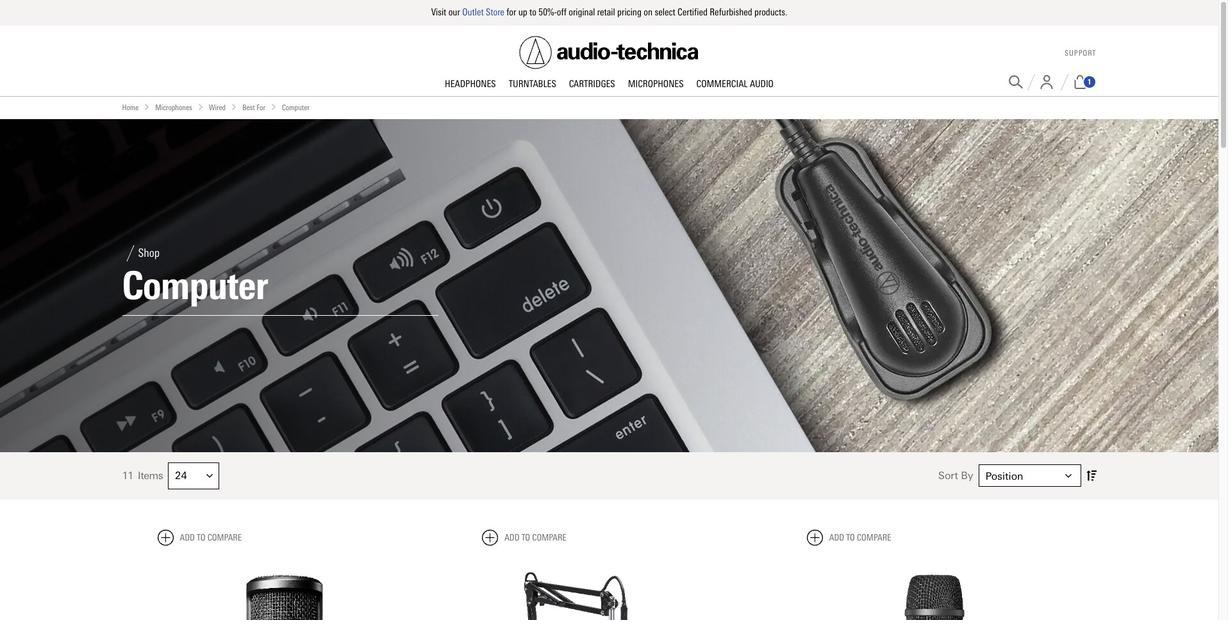 Task type: describe. For each thing, give the bounding box(es) containing it.
1 vertical spatial microphones link
[[155, 102, 192, 114]]

add to compare for at2020usb+pk "image"'s the add to compare button
[[505, 533, 567, 543]]

best for link
[[242, 102, 265, 114]]

1 horizontal spatial computer
[[282, 103, 310, 112]]

2 breadcrumbs image from the left
[[270, 104, 277, 110]]

commercial audio link
[[690, 78, 780, 91]]

to for the at2020usb x image
[[197, 533, 205, 543]]

add for the at2020usb x image
[[180, 533, 195, 543]]

cartridges
[[569, 78, 615, 89]]

products.
[[755, 6, 787, 18]]

add to compare for the add to compare button corresponding to the at2020usb x image
[[180, 533, 242, 543]]

add to compare for at2005usb image the add to compare button
[[829, 533, 891, 543]]

0 vertical spatial divider line image
[[1061, 74, 1068, 90]]

support
[[1065, 49, 1097, 58]]

audio
[[750, 78, 774, 89]]

home
[[122, 103, 139, 112]]

breadcrumbs image for wired
[[197, 104, 204, 110]]

compare for at2005usb image the add to compare button
[[857, 533, 891, 543]]

sort by
[[938, 470, 973, 482]]

to for at2020usb+pk "image"
[[522, 533, 530, 543]]

1 horizontal spatial microphones link
[[622, 78, 690, 91]]

certified
[[678, 6, 708, 18]]

11
[[122, 470, 133, 482]]

our
[[449, 6, 460, 18]]

original
[[569, 6, 595, 18]]

turntables
[[509, 78, 556, 89]]

home link
[[122, 102, 139, 114]]

for
[[257, 103, 265, 112]]

wired
[[209, 103, 226, 112]]

off
[[557, 6, 567, 18]]

add for at2005usb image
[[829, 533, 844, 543]]

up
[[518, 6, 527, 18]]

50%-
[[539, 6, 557, 18]]

add to compare button for the at2020usb x image
[[157, 530, 242, 546]]

magnifying glass image
[[1009, 75, 1023, 89]]

commercial
[[696, 78, 748, 89]]

by
[[961, 470, 973, 482]]



Task type: vqa. For each thing, say whether or not it's contained in the screenshot.
the Wired
yes



Task type: locate. For each thing, give the bounding box(es) containing it.
best for
[[242, 103, 265, 112]]

2 horizontal spatial add to compare button
[[807, 530, 891, 546]]

microphones down store logo
[[628, 78, 684, 89]]

breadcrumbs image left wired
[[197, 104, 204, 110]]

microphones right home at the left top of the page
[[155, 103, 192, 112]]

1 horizontal spatial breadcrumbs image
[[270, 104, 277, 110]]

3 add from the left
[[829, 533, 844, 543]]

store logo image
[[520, 36, 699, 69]]

1 link
[[1073, 75, 1097, 89]]

microphones link right 'home' link
[[155, 102, 192, 114]]

to
[[530, 6, 537, 18], [197, 533, 205, 543], [522, 533, 530, 543], [846, 533, 855, 543]]

select
[[655, 6, 675, 18]]

outlet
[[462, 6, 484, 18]]

breadcrumbs image left best at the top
[[231, 104, 237, 110]]

divider line image
[[1027, 74, 1035, 90]]

breadcrumbs image
[[231, 104, 237, 110], [270, 104, 277, 110]]

3 compare from the left
[[857, 533, 891, 543]]

0 vertical spatial microphones link
[[622, 78, 690, 91]]

1 vertical spatial divider line image
[[122, 245, 138, 261]]

2 add to compare button from the left
[[482, 530, 567, 546]]

add
[[180, 533, 195, 543], [505, 533, 520, 543], [829, 533, 844, 543]]

items
[[138, 470, 163, 482]]

0 horizontal spatial breadcrumbs image
[[231, 104, 237, 110]]

microphones link
[[622, 78, 690, 91], [155, 102, 192, 114]]

compare for at2020usb+pk "image"'s the add to compare button
[[532, 533, 567, 543]]

store
[[486, 6, 504, 18]]

add to compare
[[180, 533, 242, 543], [505, 533, 567, 543], [829, 533, 891, 543]]

1 horizontal spatial compare
[[532, 533, 567, 543]]

headphones
[[445, 78, 496, 89]]

divider line image
[[1061, 74, 1068, 90], [122, 245, 138, 261]]

best
[[242, 103, 255, 112]]

compare for the add to compare button corresponding to the at2020usb x image
[[207, 533, 242, 543]]

0 horizontal spatial divider line image
[[122, 245, 138, 261]]

for
[[507, 6, 516, 18]]

1 horizontal spatial breadcrumbs image
[[197, 104, 204, 110]]

add to compare button
[[157, 530, 242, 546], [482, 530, 567, 546], [807, 530, 891, 546]]

1
[[1088, 78, 1091, 87]]

1 breadcrumbs image from the left
[[144, 104, 150, 110]]

3 add to compare button from the left
[[807, 530, 891, 546]]

shop
[[138, 246, 160, 260]]

add to compare button for at2020usb+pk "image"
[[482, 530, 567, 546]]

support link
[[1065, 49, 1097, 58]]

pricing
[[617, 6, 642, 18]]

microphones
[[628, 78, 684, 89], [155, 103, 192, 112]]

1 horizontal spatial add to compare button
[[482, 530, 567, 546]]

add to compare button for at2005usb image
[[807, 530, 891, 546]]

turntables link
[[502, 78, 563, 91]]

headphones link
[[439, 78, 502, 91]]

computer right for
[[282, 103, 310, 112]]

breadcrumbs image for microphones
[[144, 104, 150, 110]]

0 horizontal spatial computer
[[122, 263, 268, 309]]

computer
[[282, 103, 310, 112], [122, 263, 268, 309]]

1 horizontal spatial divider line image
[[1061, 74, 1068, 90]]

0 horizontal spatial compare
[[207, 533, 242, 543]]

sort
[[938, 470, 958, 482]]

1 horizontal spatial microphones
[[628, 78, 684, 89]]

1 add to compare button from the left
[[157, 530, 242, 546]]

at2005usb image
[[807, 556, 1061, 621]]

computer down shop
[[122, 263, 268, 309]]

1 add from the left
[[180, 533, 195, 543]]

breadcrumbs image
[[144, 104, 150, 110], [197, 104, 204, 110]]

to for at2005usb image
[[846, 533, 855, 543]]

0 horizontal spatial add
[[180, 533, 195, 543]]

at2020usb+pk image
[[482, 556, 736, 621]]

0 horizontal spatial microphones
[[155, 103, 192, 112]]

add for at2020usb+pk "image"
[[505, 533, 520, 543]]

2 breadcrumbs image from the left
[[197, 104, 204, 110]]

2 add from the left
[[505, 533, 520, 543]]

computer image
[[0, 119, 1219, 452]]

at2020usb x image
[[157, 556, 412, 621]]

0 vertical spatial microphones
[[628, 78, 684, 89]]

2 add to compare from the left
[[505, 533, 567, 543]]

0 horizontal spatial microphones link
[[155, 102, 192, 114]]

1 add to compare from the left
[[180, 533, 242, 543]]

2 horizontal spatial compare
[[857, 533, 891, 543]]

retail
[[597, 6, 615, 18]]

commercial audio
[[696, 78, 774, 89]]

0 vertical spatial computer
[[282, 103, 310, 112]]

0 horizontal spatial breadcrumbs image
[[144, 104, 150, 110]]

compare
[[207, 533, 242, 543], [532, 533, 567, 543], [857, 533, 891, 543]]

outlet store link
[[462, 6, 504, 18]]

set descending direction image
[[1086, 468, 1097, 484]]

breadcrumbs image right home at the left top of the page
[[144, 104, 150, 110]]

0 horizontal spatial add to compare button
[[157, 530, 242, 546]]

1 breadcrumbs image from the left
[[231, 104, 237, 110]]

wired link
[[209, 102, 226, 114]]

microphones for rightmost microphones link
[[628, 78, 684, 89]]

2 horizontal spatial add to compare
[[829, 533, 891, 543]]

carrat down image
[[1065, 473, 1072, 479]]

1 vertical spatial microphones
[[155, 103, 192, 112]]

3 add to compare from the left
[[829, 533, 891, 543]]

2 horizontal spatial add
[[829, 533, 844, 543]]

1 compare from the left
[[207, 533, 242, 543]]

1 horizontal spatial add to compare
[[505, 533, 567, 543]]

2 compare from the left
[[532, 533, 567, 543]]

visit
[[431, 6, 446, 18]]

carrat down image
[[206, 473, 213, 479]]

microphones link down store logo
[[622, 78, 690, 91]]

visit our outlet store for up to 50%-off original retail pricing on select certified refurbished products.
[[431, 6, 787, 18]]

0 horizontal spatial add to compare
[[180, 533, 242, 543]]

breadcrumbs image right for
[[270, 104, 277, 110]]

refurbished
[[710, 6, 752, 18]]

1 vertical spatial computer
[[122, 263, 268, 309]]

cartridges link
[[563, 78, 622, 91]]

basket image
[[1073, 75, 1088, 89]]

on
[[644, 6, 653, 18]]

11 items
[[122, 470, 163, 482]]

1 horizontal spatial add
[[505, 533, 520, 543]]

microphones for bottom microphones link
[[155, 103, 192, 112]]



